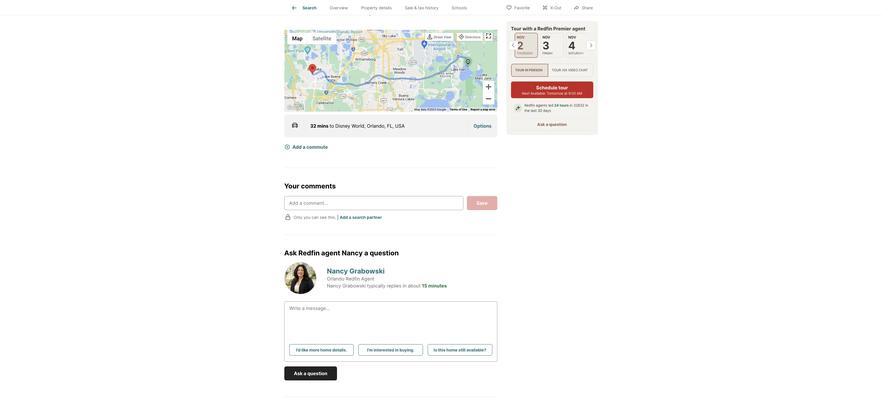 Task type: locate. For each thing, give the bounding box(es) containing it.
saturday
[[569, 52, 584, 55]]

with
[[523, 26, 533, 32]]

1 horizontal spatial at
[[565, 91, 568, 96]]

redfin checked: 1 minute ago (nov 1, 2023 at 2:16pm) • source: stellar mls as distributed by mls grid # o6029473
[[284, 3, 422, 16]]

home
[[320, 348, 332, 353], [447, 348, 458, 353]]

1 vertical spatial ask a question
[[294, 371, 327, 377]]

0 horizontal spatial add
[[293, 144, 302, 150]]

map left data
[[414, 108, 420, 111]]

0 vertical spatial add
[[293, 144, 302, 150]]

map inside popup button
[[292, 35, 303, 42]]

chat
[[579, 68, 588, 72]]

share
[[582, 5, 593, 10]]

1 vertical spatial agent
[[321, 249, 340, 258]]

32832
[[574, 103, 585, 108]]

in inside in the last 30 days
[[586, 103, 588, 108]]

redfin up the •
[[284, 3, 298, 9]]

0 horizontal spatial map
[[292, 35, 303, 42]]

property details
[[361, 5, 392, 10]]

x-out
[[551, 5, 562, 10]]

0 horizontal spatial ask a question
[[294, 371, 327, 377]]

a inside button
[[303, 144, 306, 150]]

view
[[444, 35, 451, 39]]

2 mls from the left
[[373, 10, 383, 16]]

#
[[395, 10, 398, 16]]

i'm interested in buying.
[[367, 348, 414, 353]]

in right 32832
[[586, 103, 588, 108]]

details
[[379, 5, 392, 10]]

0 vertical spatial at
[[381, 3, 385, 9]]

list box containing tour in person
[[511, 64, 593, 77]]

©2023
[[427, 108, 436, 111]]

in inside the nancy grabowski orlando redfin agent nancy grabowski typically replies in about 15 minutes
[[403, 283, 407, 289]]

nov
[[517, 35, 525, 40], [543, 35, 551, 40], [569, 35, 576, 40]]

2 nov from the left
[[543, 35, 551, 40]]

source:
[[289, 10, 306, 16]]

1 horizontal spatial nov
[[543, 35, 551, 40]]

redfin up orlando redfin agentnancy grabowski image
[[299, 249, 320, 258]]

minute
[[325, 3, 341, 9]]

grabowski down nancy grabowski link
[[343, 283, 366, 289]]

0 horizontal spatial mls
[[323, 10, 333, 16]]

list box
[[511, 64, 593, 77]]

tour left person
[[515, 68, 524, 72]]

fl,
[[387, 123, 394, 129]]

0 horizontal spatial at
[[381, 3, 385, 9]]

comments
[[301, 182, 336, 190]]

grabowski
[[350, 267, 385, 276], [343, 283, 366, 289]]

checked:
[[300, 3, 320, 9]]

1 horizontal spatial ask a question
[[537, 122, 567, 127]]

sale & tax history
[[405, 5, 439, 10]]

property
[[361, 5, 378, 10]]

home inside the is this home still available? button
[[447, 348, 458, 353]]

you
[[304, 215, 311, 220]]

this.
[[328, 215, 336, 220]]

map
[[292, 35, 303, 42], [414, 108, 420, 111]]

i'm interested in buying. button
[[359, 345, 423, 356]]

ask a question button
[[284, 367, 337, 381]]

redfin down nancy grabowski link
[[346, 276, 360, 282]]

ask down i'd
[[294, 371, 303, 377]]

last
[[531, 109, 537, 113]]

redfin up nov 3 friday
[[538, 26, 552, 32]]

grid
[[384, 10, 394, 16]]

at left 9:00
[[565, 91, 568, 96]]

(nov
[[352, 3, 362, 9]]

2 home from the left
[[447, 348, 458, 353]]

nov down premier
[[569, 35, 576, 40]]

nancy up nancy grabowski link
[[342, 249, 363, 258]]

1 horizontal spatial mls
[[373, 10, 383, 16]]

i'm
[[367, 348, 373, 353]]

is this home still available? button
[[428, 345, 492, 356]]

0 vertical spatial grabowski
[[350, 267, 385, 276]]

search link
[[291, 4, 317, 11]]

None button
[[515, 33, 538, 58], [541, 33, 564, 58], [567, 33, 590, 58], [515, 33, 538, 58], [541, 33, 564, 58], [567, 33, 590, 58]]

nov 2 thursday
[[517, 35, 533, 55]]

out
[[555, 5, 562, 10]]

ask down 30
[[537, 122, 545, 127]]

save
[[477, 201, 488, 206]]

grabowski up agent
[[350, 267, 385, 276]]

add right |
[[340, 215, 348, 220]]

tour for tour via video chat
[[552, 68, 561, 72]]

0 horizontal spatial home
[[320, 348, 332, 353]]

next image
[[586, 41, 596, 50]]

0 vertical spatial agent
[[573, 26, 586, 32]]

tab list
[[284, 0, 478, 15]]

ask a question down days
[[537, 122, 567, 127]]

nov inside nov 3 friday
[[543, 35, 551, 40]]

save button
[[467, 196, 497, 211]]

world,
[[352, 123, 366, 129]]

3 nov from the left
[[569, 35, 576, 40]]

32
[[310, 123, 316, 129]]

street view
[[434, 35, 451, 39]]

tour left via on the right top
[[552, 68, 561, 72]]

question
[[549, 122, 567, 127], [370, 249, 399, 258], [308, 371, 327, 377]]

ask redfin agent nancy a question
[[284, 249, 399, 258]]

ago
[[342, 3, 350, 9]]

1 horizontal spatial map
[[414, 108, 420, 111]]

1 home from the left
[[320, 348, 332, 353]]

home right the more
[[320, 348, 332, 353]]

home left still
[[447, 348, 458, 353]]

directions
[[465, 35, 481, 39]]

nov down with
[[517, 35, 525, 40]]

tour with a redfin premier agent
[[511, 26, 586, 32]]

is this home still available?
[[434, 348, 486, 353]]

favorite button
[[501, 1, 535, 13]]

in left about
[[403, 283, 407, 289]]

the
[[525, 109, 530, 113]]

2 horizontal spatial nov
[[569, 35, 576, 40]]

0 vertical spatial question
[[549, 122, 567, 127]]

o6029473
[[398, 10, 422, 16]]

mins
[[318, 123, 329, 129]]

x-out button
[[537, 1, 567, 13]]

schools
[[452, 5, 467, 10]]

redfin up the
[[525, 103, 535, 108]]

1 horizontal spatial home
[[447, 348, 458, 353]]

in left person
[[525, 68, 529, 72]]

| add a search partner
[[337, 215, 382, 220]]

1 vertical spatial at
[[565, 91, 568, 96]]

1 horizontal spatial agent
[[573, 26, 586, 32]]

replies
[[387, 283, 402, 289]]

at inside "redfin checked: 1 minute ago (nov 1, 2023 at 2:16pm) • source: stellar mls as distributed by mls grid # o6029473"
[[381, 3, 385, 9]]

1 vertical spatial map
[[414, 108, 420, 111]]

schedule
[[536, 85, 558, 91]]

i'd
[[296, 348, 301, 353]]

mls down minute
[[323, 10, 333, 16]]

satellite button
[[308, 33, 336, 44]]

more
[[309, 348, 320, 353]]

a down like
[[304, 371, 306, 377]]

nancy up 'orlando'
[[327, 267, 348, 276]]

32 mins to disney world, orlando, fl, usa
[[310, 123, 405, 129]]

at up grid at the top of page
[[381, 3, 385, 9]]

0 vertical spatial map
[[292, 35, 303, 42]]

buying.
[[400, 348, 414, 353]]

redfin inside "redfin checked: 1 minute ago (nov 1, 2023 at 2:16pm) • source: stellar mls as distributed by mls grid # o6029473"
[[284, 3, 298, 9]]

options
[[474, 123, 492, 129]]

tax
[[418, 5, 424, 10]]

in left buying.
[[395, 348, 399, 353]]

ask up orlando redfin agentnancy grabowski image
[[284, 249, 297, 258]]

question up the nancy grabowski orlando redfin agent nancy grabowski typically replies in about 15 minutes
[[370, 249, 399, 258]]

0 horizontal spatial nov
[[517, 35, 525, 40]]

ask a question down the more
[[294, 371, 327, 377]]

via
[[562, 68, 567, 72]]

ask a question link
[[537, 122, 567, 127]]

orlando
[[327, 276, 345, 282]]

nov 4 saturday
[[569, 35, 584, 55]]

nov inside nov 4 saturday
[[569, 35, 576, 40]]

0 horizontal spatial agent
[[321, 249, 340, 258]]

this
[[438, 348, 446, 353]]

add
[[293, 144, 302, 150], [340, 215, 348, 220]]

map left satellite
[[292, 35, 303, 42]]

agent right premier
[[573, 26, 586, 32]]

report a map error link
[[471, 108, 496, 111]]

question down in the last 30 days
[[549, 122, 567, 127]]

1 nov from the left
[[517, 35, 525, 40]]

nov down tour with a redfin premier agent
[[543, 35, 551, 40]]

tour
[[559, 85, 568, 91]]

1 horizontal spatial add
[[340, 215, 348, 220]]

4
[[569, 39, 576, 52]]

tour left with
[[511, 26, 522, 32]]

nov for 2
[[517, 35, 525, 40]]

2 vertical spatial question
[[308, 371, 327, 377]]

next
[[522, 91, 530, 96]]

by
[[366, 10, 372, 16]]

sale
[[405, 5, 413, 10]]

ask
[[537, 122, 545, 127], [284, 249, 297, 258], [294, 371, 303, 377]]

2 vertical spatial ask
[[294, 371, 303, 377]]

add left "commute"
[[293, 144, 302, 150]]

a left "commute"
[[303, 144, 306, 150]]

previous image
[[509, 41, 518, 50]]

1 vertical spatial question
[[370, 249, 399, 258]]

nov inside nov 2 thursday
[[517, 35, 525, 40]]

30
[[538, 109, 542, 113]]

redfin agents led 34 tours in 32832
[[525, 103, 585, 108]]

nancy down 'orlando'
[[327, 283, 341, 289]]

terms
[[450, 108, 458, 111]]

agent up 'orlando'
[[321, 249, 340, 258]]

question down the more
[[308, 371, 327, 377]]

menu bar
[[287, 33, 336, 44]]

mls down 2023 at the top left of the page
[[373, 10, 383, 16]]

0 vertical spatial ask a question
[[537, 122, 567, 127]]

0 horizontal spatial question
[[308, 371, 327, 377]]



Task type: vqa. For each thing, say whether or not it's contained in the screenshot.
topmost min
no



Task type: describe. For each thing, give the bounding box(es) containing it.
0 vertical spatial nancy
[[342, 249, 363, 258]]

as
[[334, 10, 339, 16]]

error
[[489, 108, 496, 111]]

a right with
[[534, 26, 537, 32]]

2 vertical spatial nancy
[[327, 283, 341, 289]]

add a commute
[[293, 144, 328, 150]]

tab list containing search
[[284, 0, 478, 15]]

map for map
[[292, 35, 303, 42]]

tour for tour with a redfin premier agent
[[511, 26, 522, 32]]

nancy grabowski orlando redfin agent nancy grabowski typically replies in about 15 minutes
[[327, 267, 447, 289]]

tomorrow
[[547, 91, 564, 96]]

report a map error
[[471, 108, 496, 111]]

tour for tour in person
[[515, 68, 524, 72]]

34
[[554, 103, 559, 108]]

commute
[[307, 144, 328, 150]]

orlando,
[[367, 123, 386, 129]]

a up nancy grabowski link
[[364, 249, 368, 258]]

tour via video chat
[[552, 68, 588, 72]]

Add a comment... text field
[[289, 200, 459, 207]]

15
[[422, 283, 427, 289]]

favorite
[[515, 5, 530, 10]]

street view button
[[426, 33, 453, 41]]

about
[[408, 283, 421, 289]]

2:16pm)
[[387, 3, 404, 9]]

premier
[[554, 26, 571, 32]]

9:00
[[569, 91, 576, 96]]

google image
[[286, 104, 305, 112]]

nancy grabowski link
[[327, 267, 385, 276]]

in right tours
[[570, 103, 573, 108]]

distributed
[[341, 10, 365, 16]]

use
[[462, 108, 467, 111]]

2 horizontal spatial question
[[549, 122, 567, 127]]

in inside button
[[395, 348, 399, 353]]

1 vertical spatial ask
[[284, 249, 297, 258]]

overview
[[330, 5, 348, 10]]

can
[[312, 215, 319, 220]]

options button
[[468, 115, 497, 137]]

sale & tax history tab
[[398, 1, 445, 15]]

ask inside button
[[294, 371, 303, 377]]

agents
[[536, 103, 548, 108]]

1 mls from the left
[[323, 10, 333, 16]]

x-
[[551, 5, 555, 10]]

a left search
[[349, 215, 351, 220]]

history
[[425, 5, 439, 10]]

ask a question inside button
[[294, 371, 327, 377]]

tour in person
[[515, 68, 543, 72]]

in the last 30 days
[[525, 103, 588, 113]]

search
[[303, 5, 317, 10]]

a inside button
[[304, 371, 306, 377]]

2
[[517, 39, 524, 52]]

partner
[[367, 215, 382, 220]]

thursday
[[517, 52, 533, 55]]

still
[[459, 348, 466, 353]]

nov for 3
[[543, 35, 551, 40]]

google
[[437, 108, 446, 111]]

question inside button
[[308, 371, 327, 377]]

1
[[321, 3, 324, 9]]

1 vertical spatial nancy
[[327, 267, 348, 276]]

details.
[[333, 348, 347, 353]]

add inside button
[[293, 144, 302, 150]]

schools tab
[[445, 1, 474, 15]]

only
[[294, 215, 302, 220]]

map
[[483, 108, 489, 111]]

nov for 4
[[569, 35, 576, 40]]

person
[[529, 68, 543, 72]]

available?
[[467, 348, 486, 353]]

is
[[434, 348, 437, 353]]

report
[[471, 108, 480, 111]]

disney
[[335, 123, 350, 129]]

satellite
[[313, 35, 331, 42]]

search
[[352, 215, 366, 220]]

friday
[[543, 52, 553, 55]]

video
[[568, 68, 578, 72]]

led
[[549, 103, 554, 108]]

map data ©2023 google
[[414, 108, 446, 111]]

home inside i'd like more home details. button
[[320, 348, 332, 353]]

overview tab
[[323, 1, 355, 15]]

1 vertical spatial grabowski
[[343, 283, 366, 289]]

redfin inside the nancy grabowski orlando redfin agent nancy grabowski typically replies in about 15 minutes
[[346, 276, 360, 282]]

add a search partner button
[[340, 215, 382, 220]]

Write a message... text field
[[289, 305, 492, 326]]

map region
[[241, 0, 541, 185]]

interested
[[374, 348, 394, 353]]

only you can see this.
[[294, 215, 336, 220]]

1 horizontal spatial question
[[370, 249, 399, 258]]

data
[[421, 108, 427, 111]]

directions button
[[458, 33, 482, 41]]

map for map data ©2023 google
[[414, 108, 420, 111]]

add a commute button
[[284, 140, 337, 154]]

street
[[434, 35, 443, 39]]

your comments
[[284, 182, 336, 190]]

orlando redfin agentnancy grabowski image
[[284, 263, 317, 295]]

0 vertical spatial ask
[[537, 122, 545, 127]]

days
[[543, 109, 551, 113]]

share button
[[569, 1, 598, 13]]

at inside the schedule tour next available: tomorrow at 9:00 am
[[565, 91, 568, 96]]

menu bar containing map
[[287, 33, 336, 44]]

2023
[[368, 3, 380, 9]]

a left map
[[481, 108, 482, 111]]

schedule tour next available: tomorrow at 9:00 am
[[522, 85, 582, 96]]

property details tab
[[355, 1, 398, 15]]

1 vertical spatial add
[[340, 215, 348, 220]]

1,
[[363, 3, 367, 9]]

3
[[543, 39, 550, 52]]

to
[[330, 123, 334, 129]]

a down days
[[546, 122, 549, 127]]



